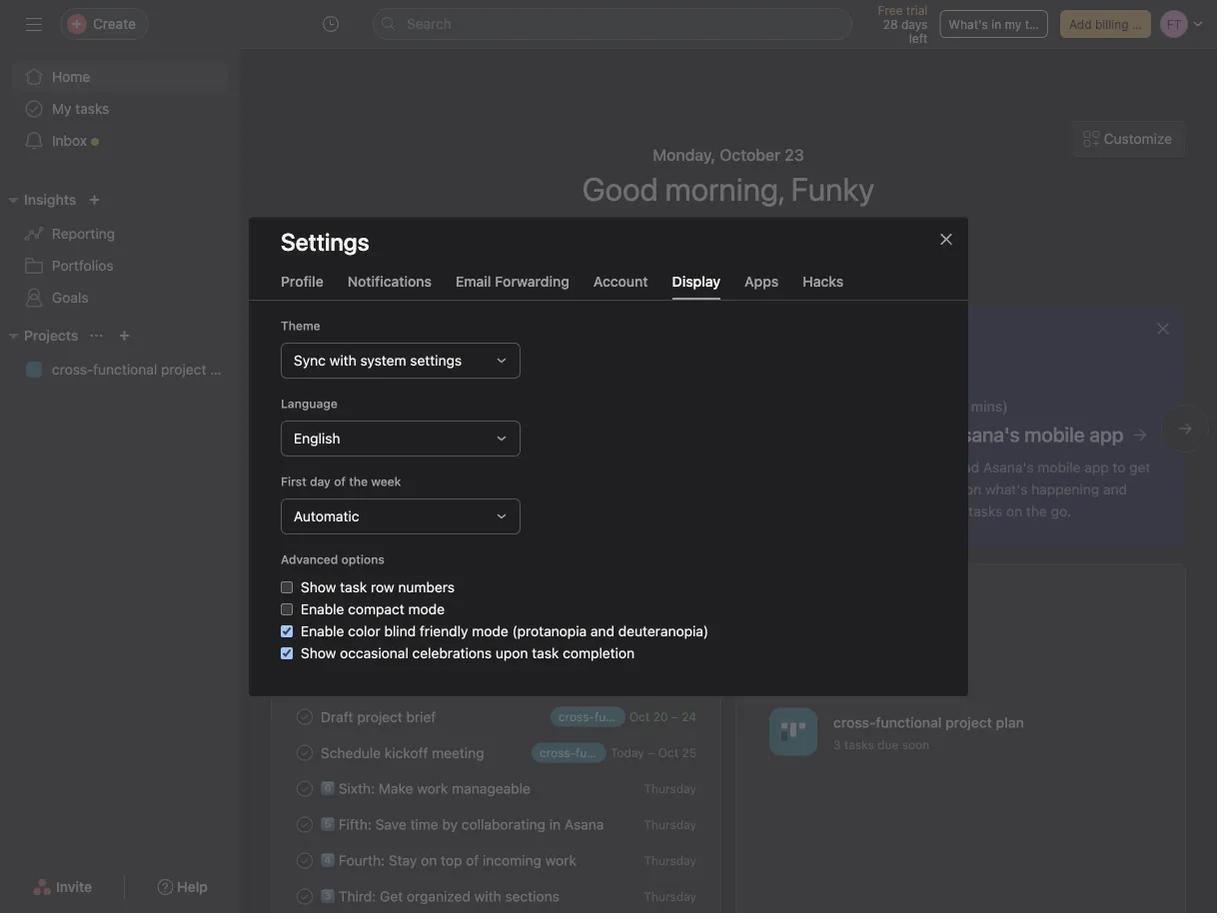 Task type: describe. For each thing, give the bounding box(es) containing it.
brief
[[406, 709, 436, 725]]

with inside dropdown button
[[330, 352, 357, 369]]

english
[[294, 430, 340, 447]]

email forwarding button
[[456, 273, 570, 300]]

1 vertical spatial in
[[550, 816, 561, 833]]

1 vertical spatial work
[[545, 852, 577, 869]]

add
[[1070, 17, 1092, 31]]

completed checkbox for 4️⃣
[[293, 849, 317, 873]]

soon
[[902, 738, 930, 752]]

Show occasional celebrations upon task completion checkbox
[[281, 647, 293, 659]]

projects
[[24, 327, 78, 344]]

today – oct 25
[[611, 746, 697, 760]]

apps
[[745, 273, 779, 290]]

reporting
[[52, 225, 115, 242]]

6️⃣
[[321, 780, 335, 797]]

top
[[441, 852, 462, 869]]

october
[[720, 145, 781, 164]]

cross-functional project plan 3 tasks due soon
[[834, 714, 1024, 752]]

get started
[[351, 265, 450, 288]]

steps
[[272, 265, 324, 288]]

free trial 28 days left
[[878, 3, 928, 45]]

thursday button for 5️⃣ fifth: save time by collaborating in asana
[[644, 818, 697, 832]]

hacks
[[803, 273, 844, 290]]

thursday button for 6️⃣ sixth: make work manageable
[[644, 782, 697, 796]]

my tasks link
[[12, 93, 228, 125]]

28
[[883, 17, 898, 31]]

forwarding
[[495, 273, 570, 290]]

schedule kickoff meeting
[[321, 745, 484, 761]]

completed image for 4️⃣
[[293, 849, 317, 873]]

cross- for cross-functional project plan 3 tasks due soon
[[834, 714, 876, 731]]

compact
[[348, 601, 405, 617]]

my
[[52, 100, 72, 117]]

portfolios
[[52, 257, 114, 274]]

5️⃣ fifth: save time by collaborating in asana
[[321, 816, 604, 833]]

invite button
[[19, 870, 105, 906]]

billing
[[1095, 17, 1129, 31]]

tasks inside cross-functional project plan 3 tasks due soon
[[844, 738, 874, 752]]

upcoming
[[361, 624, 428, 640]]

english button
[[281, 421, 521, 457]]

create
[[322, 668, 360, 682]]

fourth:
[[339, 852, 385, 869]]

advanced options
[[281, 552, 385, 566]]

organized
[[407, 888, 471, 905]]

occasional
[[340, 645, 409, 661]]

save
[[375, 816, 407, 833]]

1 horizontal spatial oct
[[658, 746, 679, 760]]

Enable compact mode checkbox
[[281, 603, 293, 615]]

monday, october 23 good morning, funky
[[582, 145, 875, 208]]

info
[[1132, 17, 1154, 31]]

email
[[456, 273, 491, 290]]

apps button
[[745, 273, 779, 300]]

0 vertical spatial oct
[[629, 710, 650, 724]]

schedule
[[321, 745, 381, 761]]

1 vertical spatial with
[[474, 888, 501, 905]]

functional for cross-functional project plan 3 tasks due soon
[[876, 714, 942, 731]]

insights
[[24, 191, 76, 208]]

show for show occasional celebrations upon task completion
[[301, 645, 336, 661]]

3️⃣ third: get organized with sections
[[321, 888, 560, 905]]

project for cross-functional project plan
[[161, 361, 206, 378]]

thursday button for 4️⃣ fourth: stay on top of incoming work
[[644, 854, 697, 868]]

funky
[[791, 170, 875, 208]]

0 vertical spatial –
[[671, 710, 678, 724]]

plan for cross-functional project plan 3 tasks due soon
[[996, 714, 1024, 731]]

left
[[909, 31, 928, 45]]

invite
[[56, 879, 92, 896]]

thursday for 6️⃣ sixth: make work manageable
[[644, 782, 697, 796]]

account
[[594, 273, 648, 290]]

first
[[281, 475, 307, 488]]

task for create task
[[364, 668, 388, 682]]

sixth:
[[339, 780, 375, 797]]

automatic button
[[281, 498, 521, 534]]

completion
[[563, 645, 635, 661]]

home
[[52, 68, 90, 85]]

completed checkbox for 3️⃣
[[293, 885, 317, 909]]

get
[[380, 888, 403, 905]]

trial?
[[1025, 17, 1053, 31]]

my tasks
[[52, 100, 109, 117]]

meeting
[[432, 745, 484, 761]]

project for cross-functional project plan 3 tasks due soon
[[946, 714, 992, 731]]

completed image for schedule
[[293, 741, 317, 765]]

friendly
[[420, 623, 468, 639]]

display
[[672, 273, 721, 290]]

trial
[[906, 3, 928, 17]]

day
[[310, 475, 331, 488]]

celebrations
[[412, 645, 492, 661]]

0 horizontal spatial of
[[334, 475, 346, 488]]

display button
[[672, 273, 721, 300]]

thursday for 3️⃣ third: get organized with sections
[[644, 890, 697, 904]]

enable compact mode
[[301, 601, 445, 617]]

and
[[591, 623, 615, 639]]

1 vertical spatial –
[[648, 746, 655, 760]]

overdue button
[[452, 624, 509, 650]]

completed image
[[293, 777, 317, 801]]

my tasks link
[[361, 590, 696, 618]]

morning,
[[665, 170, 784, 208]]

days
[[902, 17, 928, 31]]

cross- for cross-functional project plan
[[52, 361, 93, 378]]

thursday for 4️⃣ fourth: stay on top of incoming work
[[644, 854, 697, 868]]



Task type: vqa. For each thing, say whether or not it's contained in the screenshot.
Completion
yes



Task type: locate. For each thing, give the bounding box(es) containing it.
task left the 'row'
[[340, 579, 367, 595]]

show down advanced
[[301, 579, 336, 595]]

hide sidebar image
[[26, 16, 42, 32]]

0 vertical spatial of
[[334, 475, 346, 488]]

completed image left 5️⃣
[[293, 813, 317, 837]]

on
[[421, 852, 437, 869]]

settings
[[281, 227, 369, 255]]

1 horizontal spatial plan
[[996, 714, 1024, 731]]

0 vertical spatial mode
[[408, 601, 445, 617]]

with right sync
[[330, 352, 357, 369]]

completed checkbox up completed icon
[[293, 741, 317, 765]]

project inside cross-functional project plan link
[[161, 361, 206, 378]]

enable color blind friendly mode (protanopia and deuteranopia)
[[301, 623, 709, 639]]

1 horizontal spatial with
[[474, 888, 501, 905]]

completed checkbox left draft
[[293, 705, 317, 729]]

in inside button
[[992, 17, 1002, 31]]

numbers
[[398, 579, 455, 595]]

1 horizontal spatial –
[[671, 710, 678, 724]]

with
[[330, 352, 357, 369], [474, 888, 501, 905]]

settings
[[410, 352, 462, 369]]

today
[[611, 746, 644, 760]]

0 horizontal spatial –
[[648, 746, 655, 760]]

0 horizontal spatial project
[[161, 361, 206, 378]]

oct
[[629, 710, 650, 724], [658, 746, 679, 760]]

Show task row numbers checkbox
[[281, 581, 293, 593]]

tasks right 'my'
[[75, 100, 109, 117]]

steps to get started
[[272, 265, 450, 288]]

projects element
[[0, 318, 240, 390]]

3 completed image from the top
[[293, 813, 317, 837]]

incoming
[[483, 852, 542, 869]]

– left 24
[[671, 710, 678, 724]]

to
[[328, 265, 346, 288]]

thursday button for 3️⃣ third: get organized with sections
[[644, 890, 697, 904]]

1 horizontal spatial project
[[357, 709, 403, 725]]

0 vertical spatial cross-
[[52, 361, 93, 378]]

home link
[[12, 61, 228, 93]]

3 thursday button from the top
[[644, 854, 697, 868]]

in left my
[[992, 17, 1002, 31]]

draft
[[321, 709, 353, 725]]

4 thursday button from the top
[[644, 890, 697, 904]]

week
[[371, 475, 401, 488]]

project inside cross-functional project plan 3 tasks due soon
[[946, 714, 992, 731]]

add profile photo image
[[297, 582, 345, 630]]

completed image left "3️⃣"
[[293, 885, 317, 909]]

fifth:
[[339, 816, 372, 833]]

in left asana at the left bottom
[[550, 816, 561, 833]]

show task row numbers
[[301, 579, 455, 595]]

completed checkbox for 5️⃣
[[293, 813, 317, 837]]

4️⃣ fourth: stay on top of incoming work
[[321, 852, 577, 869]]

completed checkbox left 5️⃣
[[293, 813, 317, 837]]

Completed checkbox
[[293, 741, 317, 765], [293, 777, 317, 801], [293, 813, 317, 837], [293, 849, 317, 873]]

thursday button
[[644, 782, 697, 796], [644, 818, 697, 832], [644, 854, 697, 868], [644, 890, 697, 904]]

tasks right the 3
[[844, 738, 874, 752]]

completed checkbox for draft
[[293, 705, 317, 729]]

mode down numbers
[[408, 601, 445, 617]]

Enable color blind friendly mode (protanopia and deuteranopia) checkbox
[[281, 625, 293, 637]]

plan inside cross-functional project plan link
[[210, 361, 238, 378]]

1 horizontal spatial work
[[545, 852, 577, 869]]

0 vertical spatial task
[[340, 579, 367, 595]]

1 horizontal spatial tasks
[[844, 738, 874, 752]]

1 horizontal spatial in
[[992, 17, 1002, 31]]

4 thursday from the top
[[644, 890, 697, 904]]

sections
[[505, 888, 560, 905]]

3️⃣
[[321, 888, 335, 905]]

1 horizontal spatial mode
[[472, 623, 508, 639]]

completed image
[[293, 705, 317, 729], [293, 741, 317, 765], [293, 813, 317, 837], [293, 849, 317, 873], [293, 885, 317, 909]]

theme
[[281, 319, 320, 333]]

1 vertical spatial of
[[466, 852, 479, 869]]

0 vertical spatial enable
[[301, 601, 344, 617]]

sync with system settings
[[294, 352, 462, 369]]

2 completed checkbox from the top
[[293, 777, 317, 801]]

1 vertical spatial mode
[[472, 623, 508, 639]]

add billing info button
[[1061, 10, 1154, 38]]

0 vertical spatial plan
[[210, 361, 238, 378]]

functional down goals link
[[93, 361, 157, 378]]

1 vertical spatial completed checkbox
[[293, 885, 317, 909]]

task down occasional
[[364, 668, 388, 682]]

of left the the
[[334, 475, 346, 488]]

0 vertical spatial work
[[417, 780, 448, 797]]

3 thursday from the top
[[644, 854, 697, 868]]

task for show task row numbers
[[340, 579, 367, 595]]

cross- inside projects element
[[52, 361, 93, 378]]

tasks inside global element
[[75, 100, 109, 117]]

completed checkbox for schedule
[[293, 741, 317, 765]]

functional up soon
[[876, 714, 942, 731]]

1 vertical spatial enable
[[301, 623, 344, 639]]

0 vertical spatial tasks
[[75, 100, 109, 117]]

oct left 20
[[629, 710, 650, 724]]

oct left the 25
[[658, 746, 679, 760]]

0 horizontal spatial tasks
[[75, 100, 109, 117]]

4️⃣
[[321, 852, 335, 869]]

–
[[671, 710, 678, 724], [648, 746, 655, 760]]

plan inside cross-functional project plan 3 tasks due soon
[[996, 714, 1024, 731]]

1 vertical spatial cross-
[[834, 714, 876, 731]]

0 vertical spatial functional
[[93, 361, 157, 378]]

Completed checkbox
[[293, 705, 317, 729], [293, 885, 317, 909]]

search list box
[[373, 8, 853, 40]]

what's in my trial?
[[949, 17, 1053, 31]]

6️⃣ sixth: make work manageable
[[321, 780, 531, 797]]

projects button
[[0, 324, 78, 348]]

0 horizontal spatial with
[[330, 352, 357, 369]]

0 vertical spatial show
[[301, 579, 336, 595]]

1 vertical spatial show
[[301, 645, 336, 661]]

mode up upon
[[472, 623, 508, 639]]

third:
[[339, 888, 376, 905]]

board image
[[782, 720, 806, 744]]

1 completed checkbox from the top
[[293, 741, 317, 765]]

3 completed checkbox from the top
[[293, 813, 317, 837]]

notifications
[[348, 273, 432, 290]]

monday,
[[653, 145, 716, 164]]

inbox
[[52, 132, 87, 149]]

my tasks
[[361, 592, 441, 615]]

work
[[417, 780, 448, 797], [545, 852, 577, 869]]

completed image left draft
[[293, 705, 317, 729]]

enable right 'enable compact mode' checkbox
[[301, 601, 344, 617]]

completed checkbox left "3️⃣"
[[293, 885, 317, 909]]

good
[[582, 170, 658, 208]]

completed image up completed icon
[[293, 741, 317, 765]]

1 vertical spatial oct
[[658, 746, 679, 760]]

with down incoming
[[474, 888, 501, 905]]

profile
[[281, 273, 324, 290]]

1 completed image from the top
[[293, 705, 317, 729]]

0 horizontal spatial work
[[417, 780, 448, 797]]

2 show from the top
[[301, 645, 336, 661]]

0 horizontal spatial plan
[[210, 361, 238, 378]]

0 vertical spatial with
[[330, 352, 357, 369]]

free
[[878, 3, 903, 17]]

show occasional celebrations upon task completion
[[301, 645, 635, 661]]

1 enable from the top
[[301, 601, 344, 617]]

show up 'create'
[[301, 645, 336, 661]]

search button
[[373, 8, 853, 40]]

1 vertical spatial task
[[532, 645, 559, 661]]

enable for enable compact mode
[[301, 601, 344, 617]]

asana
[[565, 816, 604, 833]]

1 horizontal spatial of
[[466, 852, 479, 869]]

2 completed image from the top
[[293, 741, 317, 765]]

1 show from the top
[[301, 579, 336, 595]]

2 thursday button from the top
[[644, 818, 697, 832]]

sync
[[294, 352, 326, 369]]

first day of the week
[[281, 475, 401, 488]]

0 vertical spatial completed checkbox
[[293, 705, 317, 729]]

task inside button
[[364, 668, 388, 682]]

reporting link
[[12, 218, 228, 250]]

1 vertical spatial functional
[[876, 714, 942, 731]]

20
[[653, 710, 668, 724]]

1 vertical spatial plan
[[996, 714, 1024, 731]]

what's in my trial? button
[[940, 10, 1053, 38]]

global element
[[0, 49, 240, 169]]

2 completed checkbox from the top
[[293, 885, 317, 909]]

enable right "enable color blind friendly mode (protanopia and deuteranopia)" option
[[301, 623, 344, 639]]

1 completed checkbox from the top
[[293, 705, 317, 729]]

goals
[[52, 289, 89, 306]]

completed image left 4️⃣
[[293, 849, 317, 873]]

completed image for draft
[[293, 705, 317, 729]]

2 vertical spatial task
[[364, 668, 388, 682]]

goals link
[[12, 282, 228, 314]]

cross- inside cross-functional project plan 3 tasks due soon
[[834, 714, 876, 731]]

customize
[[1104, 130, 1172, 147]]

by
[[442, 816, 458, 833]]

of right top
[[466, 852, 479, 869]]

completed checkbox left 4️⃣
[[293, 849, 317, 873]]

functional inside cross-functional project plan 3 tasks due soon
[[876, 714, 942, 731]]

in
[[992, 17, 1002, 31], [550, 816, 561, 833]]

1 vertical spatial tasks
[[844, 738, 874, 752]]

work down asana at the left bottom
[[545, 852, 577, 869]]

completed checkbox for 6️⃣
[[293, 777, 317, 801]]

completed image for 3️⃣
[[293, 885, 317, 909]]

enable for enable color blind friendly mode (protanopia and deuteranopia)
[[301, 623, 344, 639]]

0 horizontal spatial in
[[550, 816, 561, 833]]

work right make
[[417, 780, 448, 797]]

profile button
[[281, 273, 324, 300]]

0 horizontal spatial mode
[[408, 601, 445, 617]]

1 horizontal spatial cross-
[[834, 714, 876, 731]]

close image
[[939, 231, 954, 247]]

plan for cross-functional project plan
[[210, 361, 238, 378]]

add billing info
[[1070, 17, 1154, 31]]

scroll card carousel right image
[[1177, 421, 1193, 437]]

completed checkbox left 6️⃣
[[293, 777, 317, 801]]

task down (protanopia
[[532, 645, 559, 661]]

functional inside projects element
[[93, 361, 157, 378]]

manageable
[[452, 780, 531, 797]]

0 vertical spatial in
[[992, 17, 1002, 31]]

0 horizontal spatial functional
[[93, 361, 157, 378]]

(protanopia
[[512, 623, 587, 639]]

– right today at the bottom right of the page
[[648, 746, 655, 760]]

4 completed checkbox from the top
[[293, 849, 317, 873]]

create task button
[[297, 661, 393, 689]]

show for show task row numbers
[[301, 579, 336, 595]]

collaborating
[[462, 816, 546, 833]]

completed image for 5️⃣
[[293, 813, 317, 837]]

project
[[161, 361, 206, 378], [357, 709, 403, 725], [946, 714, 992, 731]]

oct 20 – 24
[[629, 710, 697, 724]]

enable
[[301, 601, 344, 617], [301, 623, 344, 639]]

2 thursday from the top
[[644, 818, 697, 832]]

5 completed image from the top
[[293, 885, 317, 909]]

1 horizontal spatial functional
[[876, 714, 942, 731]]

color
[[348, 623, 381, 639]]

show
[[301, 579, 336, 595], [301, 645, 336, 661]]

2 enable from the top
[[301, 623, 344, 639]]

thursday for 5️⃣ fifth: save time by collaborating in asana
[[644, 818, 697, 832]]

row
[[371, 579, 394, 595]]

insights button
[[0, 188, 76, 212]]

portfolios link
[[12, 250, 228, 282]]

cross- up the 3
[[834, 714, 876, 731]]

2 horizontal spatial project
[[946, 714, 992, 731]]

0 horizontal spatial cross-
[[52, 361, 93, 378]]

insights element
[[0, 182, 240, 318]]

1 thursday from the top
[[644, 782, 697, 796]]

3
[[834, 738, 841, 752]]

cross-functional project plan
[[52, 361, 238, 378]]

0 horizontal spatial oct
[[629, 710, 650, 724]]

cross- down projects
[[52, 361, 93, 378]]

4 completed image from the top
[[293, 849, 317, 873]]

deuteranopia)
[[618, 623, 709, 639]]

functional for cross-functional project plan
[[93, 361, 157, 378]]

5️⃣
[[321, 816, 335, 833]]

upon
[[496, 645, 528, 661]]

language
[[281, 397, 338, 411]]

kickoff
[[385, 745, 428, 761]]

1 thursday button from the top
[[644, 782, 697, 796]]



